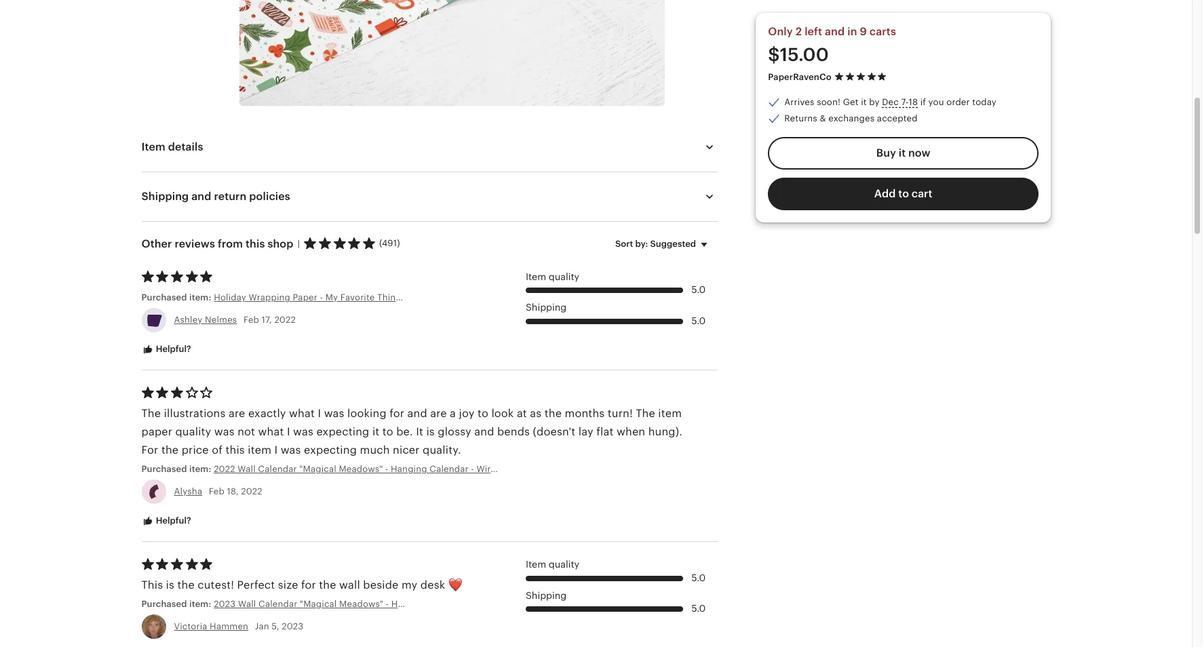 Task type: describe. For each thing, give the bounding box(es) containing it.
it
[[416, 425, 423, 438]]

price
[[182, 444, 209, 457]]

0 vertical spatial what
[[289, 407, 315, 420]]

buy
[[876, 146, 896, 159]]

exchanges
[[828, 113, 874, 123]]

helpful? for alysha feb 18, 2022
[[154, 516, 191, 526]]

buy it now button
[[768, 137, 1038, 169]]

2022 wall calendar "magical meadows" - hanging calendar - wire calendar - restocked with new dates! link
[[214, 463, 662, 476]]

arrives
[[784, 96, 814, 107]]

for inside the illustrations are exactly what i was looking for and are a joy to look at as the months turn! the item paper quality was not what i was expecting it to be. it is glossy and bends (doesn't lay flat when hung). for the price of this item i was expecting much nicer quality.
[[390, 407, 404, 420]]

❤️
[[448, 578, 462, 591]]

accepted
[[877, 113, 917, 123]]

shipping inside 'dropdown button'
[[141, 190, 189, 203]]

0 horizontal spatial 2022
[[214, 464, 235, 474]]

and inside only 2 left and in 9 carts $15.00
[[825, 24, 844, 37]]

size
[[278, 578, 298, 591]]

suggested
[[650, 239, 696, 249]]

a
[[450, 407, 456, 420]]

shipping and return policies button
[[129, 180, 730, 213]]

with
[[592, 464, 611, 474]]

2023
[[282, 621, 304, 632]]

nicer
[[393, 444, 420, 457]]

1 are from the left
[[229, 407, 245, 420]]

as
[[530, 407, 542, 420]]

desk
[[420, 578, 445, 591]]

4 5.0 from the top
[[692, 603, 706, 614]]

0 horizontal spatial is
[[166, 578, 174, 591]]

left
[[804, 24, 822, 37]]

2 the from the left
[[636, 407, 655, 420]]

quality.
[[423, 444, 461, 457]]

wall
[[339, 578, 360, 591]]

&
[[820, 113, 826, 123]]

order
[[946, 96, 970, 107]]

returns
[[784, 113, 817, 123]]

17,
[[262, 315, 272, 325]]

nelmes
[[205, 315, 237, 325]]

quality for victoria hammen jan 5, 2023
[[549, 559, 580, 570]]

glossy
[[438, 425, 471, 438]]

add to cart
[[874, 187, 932, 200]]

the illustrations are exactly what i was looking for and are a joy to look at as the months turn! the item paper quality was not what i was expecting it to be. it is glossy and bends (doesn't lay flat when hung). for the price of this item i was expecting much nicer quality.
[[141, 407, 683, 457]]

victoria
[[174, 621, 207, 632]]

18,
[[227, 487, 239, 497]]

hung).
[[648, 425, 683, 438]]

item for ashley nelmes feb 17, 2022
[[526, 271, 546, 282]]

the right as
[[545, 407, 562, 420]]

wire
[[477, 464, 496, 474]]

if
[[920, 96, 926, 107]]

turn!
[[608, 407, 633, 420]]

1 the from the left
[[141, 407, 161, 420]]

sort
[[615, 239, 633, 249]]

and inside 'dropdown button'
[[192, 190, 211, 203]]

|
[[298, 239, 300, 249]]

exactly
[[248, 407, 286, 420]]

this is the cutest! perfect size for the wall beside my desk ❤️
[[141, 578, 462, 591]]

shipping for victoria hammen jan 5, 2023
[[526, 590, 567, 601]]

2 are from the left
[[430, 407, 447, 420]]

2 vertical spatial 2022
[[241, 487, 262, 497]]

dec
[[882, 96, 899, 107]]

0 vertical spatial expecting
[[316, 425, 369, 438]]

wall
[[238, 464, 256, 474]]

reviews
[[175, 237, 215, 250]]

0 horizontal spatial item
[[248, 444, 271, 457]]

be.
[[396, 425, 413, 438]]

illustrations
[[164, 407, 226, 420]]

0 horizontal spatial feb
[[209, 487, 224, 497]]

other
[[141, 237, 172, 250]]

3 - from the left
[[540, 464, 543, 474]]

soon! get
[[817, 96, 858, 107]]

$15.00
[[768, 43, 829, 64]]

this inside the illustrations are exactly what i was looking for and are a joy to look at as the months turn! the item paper quality was not what i was expecting it to be. it is glossy and bends (doesn't lay flat when hung). for the price of this item i was expecting much nicer quality.
[[226, 444, 245, 457]]

1 vertical spatial what
[[258, 425, 284, 438]]

the right for
[[161, 444, 179, 457]]

quality for ashley nelmes feb 17, 2022
[[549, 271, 580, 282]]

5,
[[272, 621, 279, 632]]

shipping and return policies
[[141, 190, 290, 203]]

perfect
[[237, 578, 275, 591]]

only 2 left and in 9 carts $15.00
[[768, 24, 896, 64]]

shipping for ashley nelmes feb 17, 2022
[[526, 302, 567, 313]]

it inside button
[[898, 146, 905, 159]]

is inside the illustrations are exactly what i was looking for and are a joy to look at as the months turn! the item paper quality was not what i was expecting it to be. it is glossy and bends (doesn't lay flat when hung). for the price of this item i was expecting much nicer quality.
[[426, 425, 435, 438]]

victoria hammen jan 5, 2023
[[174, 621, 304, 632]]

item inside dropdown button
[[141, 140, 165, 153]]

to inside button
[[898, 187, 909, 200]]

the left wall
[[319, 578, 336, 591]]

policies
[[249, 190, 290, 203]]

2 vertical spatial to
[[382, 425, 393, 438]]

alysha
[[174, 487, 202, 497]]

looking
[[347, 407, 387, 420]]

bends
[[497, 425, 530, 438]]

item for victoria hammen jan 5, 2023
[[526, 559, 546, 570]]

1 horizontal spatial feb
[[244, 315, 259, 325]]

only
[[768, 24, 793, 37]]

the left cutest!
[[177, 578, 195, 591]]

2
[[795, 24, 802, 37]]

carts
[[869, 24, 896, 37]]

item quality for victoria hammen jan 5, 2023
[[526, 559, 580, 570]]

3 5.0 from the top
[[692, 572, 706, 583]]

(doesn't
[[533, 425, 576, 438]]

3 calendar from the left
[[498, 464, 537, 474]]

much
[[360, 444, 390, 457]]

ashley nelmes feb 17, 2022
[[174, 315, 296, 325]]

18
[[908, 96, 918, 107]]

purchased item: for ashley nelmes
[[141, 293, 214, 303]]

ashley
[[174, 315, 203, 325]]

ashley nelmes link
[[174, 315, 237, 325]]

cutest!
[[198, 578, 234, 591]]

for
[[141, 444, 158, 457]]



Task type: vqa. For each thing, say whether or not it's contained in the screenshot.
the top apple
no



Task type: locate. For each thing, give the bounding box(es) containing it.
1 vertical spatial this
[[226, 444, 245, 457]]

0 horizontal spatial calendar
[[258, 464, 297, 474]]

i right not at the left bottom of page
[[287, 425, 290, 438]]

1 vertical spatial purchased item:
[[141, 599, 214, 609]]

this right the from
[[246, 237, 265, 250]]

1 vertical spatial helpful? button
[[131, 509, 201, 534]]

today
[[972, 96, 996, 107]]

in
[[847, 24, 857, 37]]

item down not at the left bottom of page
[[248, 444, 271, 457]]

1 5.0 from the top
[[692, 285, 706, 295]]

2 helpful? from the top
[[154, 516, 191, 526]]

0 vertical spatial item:
[[189, 293, 211, 303]]

1 vertical spatial for
[[301, 578, 316, 591]]

to left be.
[[382, 425, 393, 438]]

joy
[[459, 407, 475, 420]]

0 vertical spatial i
[[318, 407, 321, 420]]

1 horizontal spatial to
[[478, 407, 488, 420]]

purchased down "this"
[[141, 599, 187, 609]]

1 item: from the top
[[189, 293, 211, 303]]

feb left 17,
[[244, 315, 259, 325]]

0 horizontal spatial are
[[229, 407, 245, 420]]

1 vertical spatial it
[[898, 146, 905, 159]]

1 horizontal spatial i
[[287, 425, 290, 438]]

calendar
[[258, 464, 297, 474], [430, 464, 469, 474], [498, 464, 537, 474]]

helpful? button down the ashley
[[131, 337, 201, 362]]

7-
[[901, 96, 908, 107]]

1 vertical spatial feb
[[209, 487, 224, 497]]

helpful? button
[[131, 337, 201, 362], [131, 509, 201, 534]]

1 vertical spatial i
[[287, 425, 290, 438]]

0 vertical spatial item
[[658, 407, 682, 420]]

1 horizontal spatial is
[[426, 425, 435, 438]]

- left wire
[[471, 464, 474, 474]]

2 horizontal spatial it
[[898, 146, 905, 159]]

is right "this"
[[166, 578, 174, 591]]

0 vertical spatial item quality
[[526, 271, 580, 282]]

and down joy
[[474, 425, 494, 438]]

are left the a
[[430, 407, 447, 420]]

look
[[491, 407, 514, 420]]

0 horizontal spatial this
[[226, 444, 245, 457]]

item:
[[189, 293, 211, 303], [189, 464, 211, 474], [189, 599, 211, 609]]

1 horizontal spatial this
[[246, 237, 265, 250]]

2 horizontal spatial i
[[318, 407, 321, 420]]

1 vertical spatial shipping
[[526, 302, 567, 313]]

arrives soon! get it by dec 7-18 if you order today
[[784, 96, 996, 107]]

2 item: from the top
[[189, 464, 211, 474]]

for up be.
[[390, 407, 404, 420]]

2 vertical spatial i
[[274, 444, 278, 457]]

0 vertical spatial 2022
[[274, 315, 296, 325]]

0 vertical spatial this
[[246, 237, 265, 250]]

2 vertical spatial quality
[[549, 559, 580, 570]]

1 helpful? from the top
[[154, 344, 191, 354]]

details
[[168, 140, 203, 153]]

this right of
[[226, 444, 245, 457]]

1 vertical spatial item
[[248, 444, 271, 457]]

2 vertical spatial item:
[[189, 599, 211, 609]]

2 vertical spatial item
[[526, 559, 546, 570]]

when
[[617, 425, 645, 438]]

0 vertical spatial helpful?
[[154, 344, 191, 354]]

1 horizontal spatial it
[[861, 96, 866, 107]]

1 vertical spatial item:
[[189, 464, 211, 474]]

sort by: suggested button
[[605, 230, 723, 258]]

2 horizontal spatial 2022
[[274, 315, 296, 325]]

1 calendar from the left
[[258, 464, 297, 474]]

flat
[[596, 425, 614, 438]]

2 horizontal spatial to
[[898, 187, 909, 200]]

months
[[565, 407, 605, 420]]

2 item quality from the top
[[526, 559, 580, 570]]

1 vertical spatial helpful?
[[154, 516, 191, 526]]

lay
[[579, 425, 593, 438]]

2 calendar from the left
[[430, 464, 469, 474]]

item up the 'hung).'
[[658, 407, 682, 420]]

0 vertical spatial it
[[861, 96, 866, 107]]

2022 right 17,
[[274, 315, 296, 325]]

purchased item: up the ashley
[[141, 293, 214, 303]]

1 - from the left
[[385, 464, 388, 474]]

feb left 18,
[[209, 487, 224, 497]]

helpful? down the ashley
[[154, 344, 191, 354]]

alysha feb 18, 2022
[[174, 487, 262, 497]]

2 - from the left
[[471, 464, 474, 474]]

are
[[229, 407, 245, 420], [430, 407, 447, 420]]

0 vertical spatial is
[[426, 425, 435, 438]]

3 item: from the top
[[189, 599, 211, 609]]

dates!
[[635, 464, 662, 474]]

it inside the illustrations are exactly what i was looking for and are a joy to look at as the months turn! the item paper quality was not what i was expecting it to be. it is glossy and bends (doesn't lay flat when hung). for the price of this item i was expecting much nicer quality.
[[372, 425, 379, 438]]

item: down price
[[189, 464, 211, 474]]

item
[[141, 140, 165, 153], [526, 271, 546, 282], [526, 559, 546, 570]]

return
[[214, 190, 247, 203]]

1 horizontal spatial the
[[636, 407, 655, 420]]

1 horizontal spatial item
[[658, 407, 682, 420]]

1 vertical spatial item
[[526, 271, 546, 282]]

0 vertical spatial item
[[141, 140, 165, 153]]

1 vertical spatial purchased
[[141, 464, 187, 474]]

cart
[[911, 187, 932, 200]]

paper
[[141, 425, 172, 438]]

9
[[860, 24, 867, 37]]

by:
[[635, 239, 648, 249]]

purchased item: 2022 wall calendar "magical meadows" - hanging calendar - wire calendar - restocked with new dates!
[[141, 464, 662, 474]]

1 horizontal spatial 2022
[[241, 487, 262, 497]]

to left cart
[[898, 187, 909, 200]]

other reviews from this shop |
[[141, 237, 300, 250]]

item details button
[[129, 131, 730, 163]]

2 purchased from the top
[[141, 464, 187, 474]]

helpful?
[[154, 344, 191, 354], [154, 516, 191, 526]]

0 horizontal spatial what
[[258, 425, 284, 438]]

purchased for victoria hammen jan 5, 2023
[[141, 599, 187, 609]]

helpful? down alysha
[[154, 516, 191, 526]]

purchased item: up victoria in the left bottom of the page
[[141, 599, 214, 609]]

1 horizontal spatial calendar
[[430, 464, 469, 474]]

add to cart button
[[768, 177, 1038, 210]]

the up when
[[636, 407, 655, 420]]

i left looking
[[318, 407, 321, 420]]

0 vertical spatial shipping
[[141, 190, 189, 203]]

hanging
[[391, 464, 427, 474]]

quality inside the illustrations are exactly what i was looking for and are a joy to look at as the months turn! the item paper quality was not what i was expecting it to be. it is glossy and bends (doesn't lay flat when hung). for the price of this item i was expecting much nicer quality.
[[175, 425, 211, 438]]

2 helpful? button from the top
[[131, 509, 201, 534]]

2 vertical spatial purchased
[[141, 599, 187, 609]]

1 horizontal spatial what
[[289, 407, 315, 420]]

hammen
[[210, 621, 248, 632]]

calendar right wire
[[498, 464, 537, 474]]

1 vertical spatial quality
[[175, 425, 211, 438]]

2 horizontal spatial calendar
[[498, 464, 537, 474]]

2022 right 18,
[[241, 487, 262, 497]]

victoria hammen link
[[174, 621, 248, 632]]

paperravenco
[[768, 71, 831, 81]]

0 vertical spatial feb
[[244, 315, 259, 325]]

item quality for ashley nelmes feb 17, 2022
[[526, 271, 580, 282]]

what right exactly on the bottom of page
[[289, 407, 315, 420]]

1 vertical spatial expecting
[[304, 444, 357, 457]]

and left in
[[825, 24, 844, 37]]

1 vertical spatial is
[[166, 578, 174, 591]]

purchased for ashley nelmes feb 17, 2022
[[141, 293, 187, 303]]

0 horizontal spatial the
[[141, 407, 161, 420]]

you
[[928, 96, 944, 107]]

item: up the ashley nelmes link
[[189, 293, 211, 303]]

2 vertical spatial shipping
[[526, 590, 567, 601]]

my
[[402, 578, 418, 591]]

0 horizontal spatial -
[[385, 464, 388, 474]]

the
[[545, 407, 562, 420], [161, 444, 179, 457], [177, 578, 195, 591], [319, 578, 336, 591]]

restocked
[[545, 464, 590, 474]]

2 5.0 from the top
[[692, 316, 706, 326]]

add
[[874, 187, 895, 200]]

it left by
[[861, 96, 866, 107]]

calendar down the quality.
[[430, 464, 469, 474]]

"magical
[[299, 464, 336, 474]]

0 vertical spatial purchased item:
[[141, 293, 214, 303]]

purchased
[[141, 293, 187, 303], [141, 464, 187, 474], [141, 599, 187, 609]]

1 vertical spatial 2022
[[214, 464, 235, 474]]

0 horizontal spatial it
[[372, 425, 379, 438]]

purchased item: for victoria hammen
[[141, 599, 214, 609]]

purchased up the ashley
[[141, 293, 187, 303]]

sort by: suggested
[[615, 239, 696, 249]]

purchased item:
[[141, 293, 214, 303], [141, 599, 214, 609]]

0 vertical spatial for
[[390, 407, 404, 420]]

2022
[[274, 315, 296, 325], [214, 464, 235, 474], [241, 487, 262, 497]]

0 vertical spatial purchased
[[141, 293, 187, 303]]

calendar right wall
[[258, 464, 297, 474]]

expecting down looking
[[316, 425, 369, 438]]

feb
[[244, 315, 259, 325], [209, 487, 224, 497]]

jan
[[255, 621, 269, 632]]

- left hanging
[[385, 464, 388, 474]]

0 horizontal spatial to
[[382, 425, 393, 438]]

i down exactly on the bottom of page
[[274, 444, 278, 457]]

2 horizontal spatial -
[[540, 464, 543, 474]]

purchased down for
[[141, 464, 187, 474]]

item: for victoria
[[189, 599, 211, 609]]

meadows"
[[339, 464, 383, 474]]

it right buy
[[898, 146, 905, 159]]

the up the paper on the left bottom of the page
[[141, 407, 161, 420]]

0 horizontal spatial for
[[301, 578, 316, 591]]

0 horizontal spatial i
[[274, 444, 278, 457]]

1 helpful? button from the top
[[131, 337, 201, 362]]

0 vertical spatial quality
[[549, 271, 580, 282]]

0 vertical spatial helpful? button
[[131, 337, 201, 362]]

1 purchased item: from the top
[[141, 293, 214, 303]]

1 vertical spatial item quality
[[526, 559, 580, 570]]

this
[[246, 237, 265, 250], [226, 444, 245, 457]]

beside
[[363, 578, 399, 591]]

what down exactly on the bottom of page
[[258, 425, 284, 438]]

of
[[212, 444, 223, 457]]

1 horizontal spatial for
[[390, 407, 404, 420]]

shipping
[[141, 190, 189, 203], [526, 302, 567, 313], [526, 590, 567, 601]]

and left return
[[192, 190, 211, 203]]

1 purchased from the top
[[141, 293, 187, 303]]

and
[[825, 24, 844, 37], [192, 190, 211, 203], [407, 407, 427, 420], [474, 425, 494, 438]]

expecting up "magical
[[304, 444, 357, 457]]

and up the it
[[407, 407, 427, 420]]

0 vertical spatial to
[[898, 187, 909, 200]]

from
[[218, 237, 243, 250]]

alysha link
[[174, 487, 202, 497]]

1 horizontal spatial -
[[471, 464, 474, 474]]

by
[[869, 96, 879, 107]]

are up not at the left bottom of page
[[229, 407, 245, 420]]

to right joy
[[478, 407, 488, 420]]

helpful? button for ashley nelmes
[[131, 337, 201, 362]]

this
[[141, 578, 163, 591]]

- left restocked
[[540, 464, 543, 474]]

2 purchased item: from the top
[[141, 599, 214, 609]]

1 horizontal spatial are
[[430, 407, 447, 420]]

it up much at the bottom of the page
[[372, 425, 379, 438]]

2 vertical spatial it
[[372, 425, 379, 438]]

1 vertical spatial to
[[478, 407, 488, 420]]

shop
[[268, 237, 293, 250]]

item
[[658, 407, 682, 420], [248, 444, 271, 457]]

helpful? button down alysha
[[131, 509, 201, 534]]

helpful? button for alysha
[[131, 509, 201, 534]]

item: up victoria in the left bottom of the page
[[189, 599, 211, 609]]

1 item quality from the top
[[526, 271, 580, 282]]

item: for ashley
[[189, 293, 211, 303]]

3 purchased from the top
[[141, 599, 187, 609]]

2022 down of
[[214, 464, 235, 474]]

not
[[238, 425, 255, 438]]

buy it now
[[876, 146, 930, 159]]

for right size
[[301, 578, 316, 591]]

is
[[426, 425, 435, 438], [166, 578, 174, 591]]

helpful? for ashley nelmes feb 17, 2022
[[154, 344, 191, 354]]

i
[[318, 407, 321, 420], [287, 425, 290, 438], [274, 444, 278, 457]]

for
[[390, 407, 404, 420], [301, 578, 316, 591]]

is right the it
[[426, 425, 435, 438]]

5.0
[[692, 285, 706, 295], [692, 316, 706, 326], [692, 572, 706, 583], [692, 603, 706, 614]]



